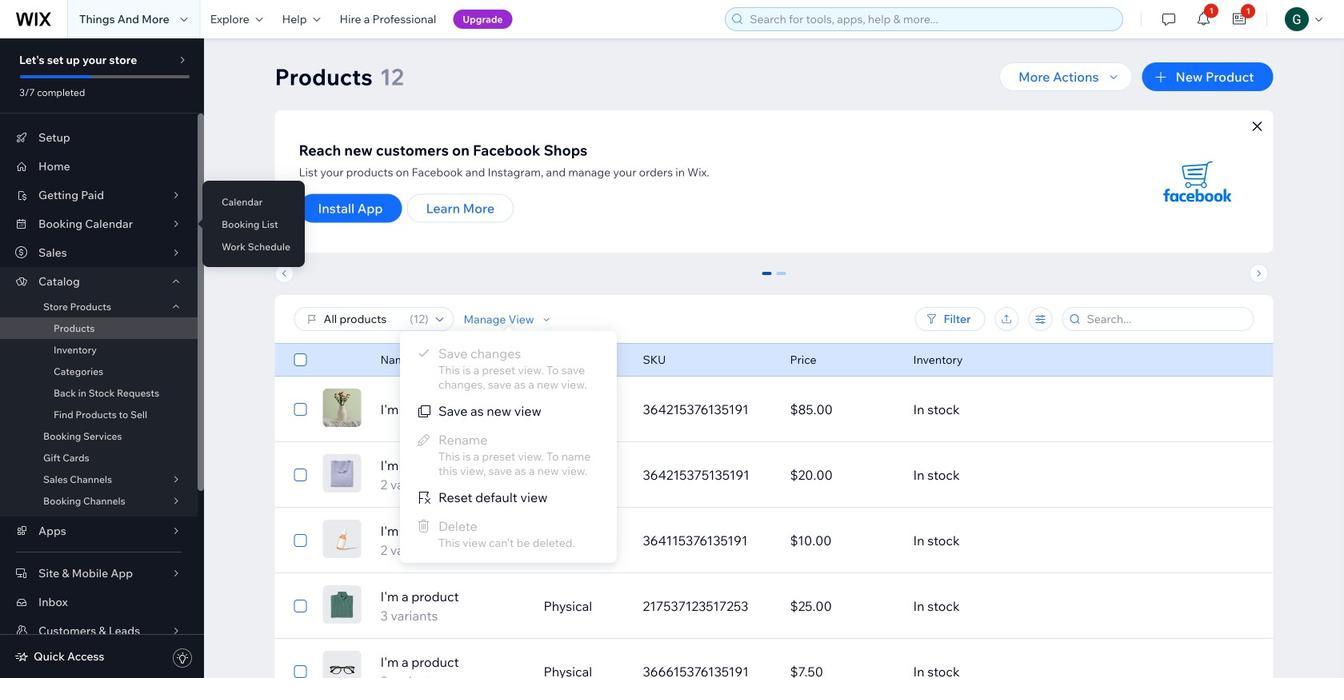 Task type: vqa. For each thing, say whether or not it's contained in the screenshot.
Roles & Permissions "button"
no



Task type: locate. For each thing, give the bounding box(es) containing it.
Unsaved view field
[[319, 308, 405, 330]]

Search... field
[[1082, 308, 1249, 330]]

menu
[[400, 339, 617, 555]]

None checkbox
[[294, 350, 307, 370], [294, 400, 307, 419], [294, 466, 307, 485], [294, 531, 307, 550], [294, 597, 307, 616], [294, 662, 307, 678], [294, 350, 307, 370], [294, 400, 307, 419], [294, 466, 307, 485], [294, 531, 307, 550], [294, 597, 307, 616], [294, 662, 307, 678]]



Task type: describe. For each thing, give the bounding box(es) containing it.
sidebar element
[[0, 38, 204, 678]]

Search for tools, apps, help & more... field
[[745, 8, 1118, 30]]

reach new customers on facebook shops image
[[1145, 130, 1249, 234]]



